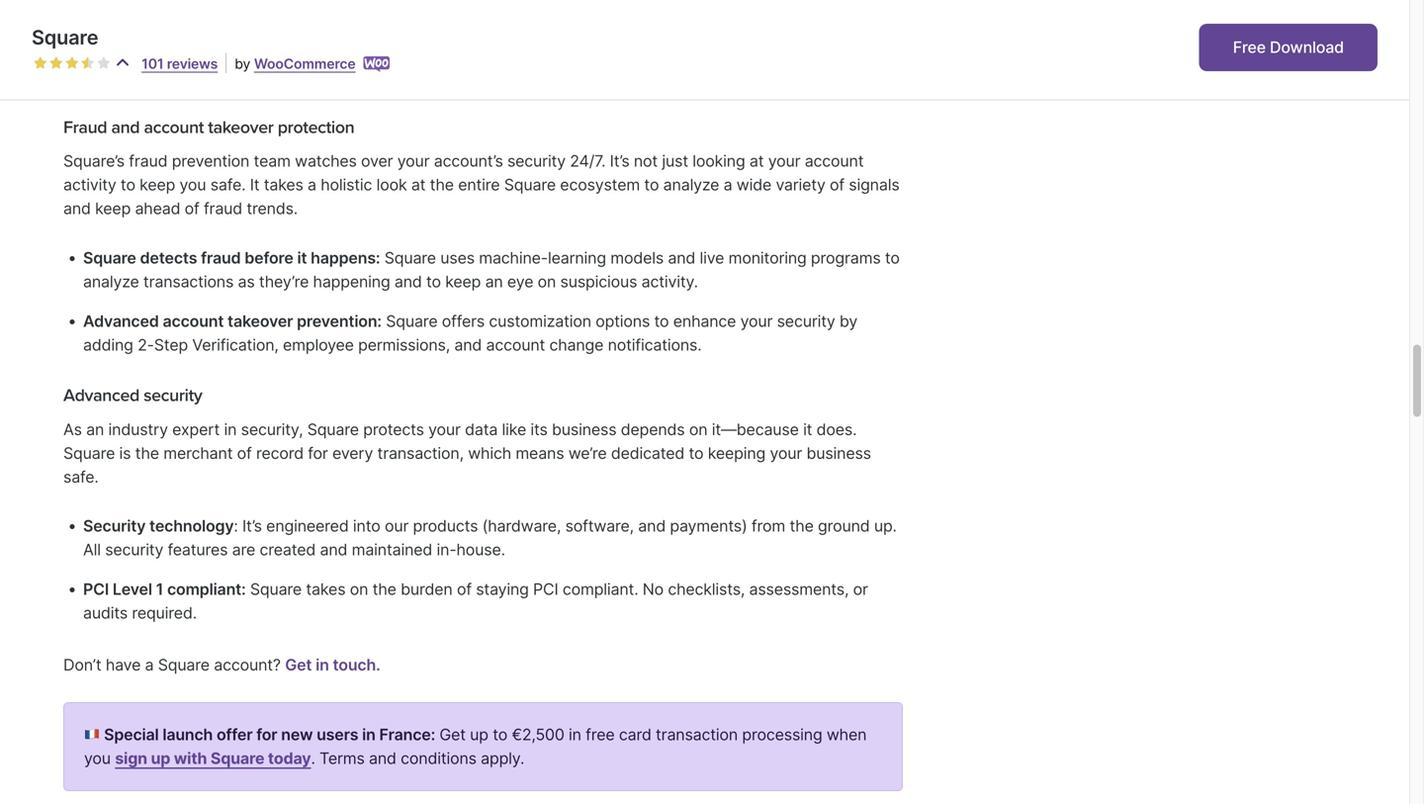 Task type: describe. For each thing, give the bounding box(es) containing it.
2 vertical spatial for
[[256, 725, 278, 745]]

🇫🇷
[[84, 725, 100, 745]]

variety
[[776, 175, 826, 195]]

the down with
[[359, 43, 383, 63]]

and up activity.
[[668, 248, 696, 268]]

no
[[643, 580, 664, 599]]

your inside ": with the disputes dashboard, you can submit all the necessary documents to square electronically. square does the time-consuming, stressful work of dealing with your customer's bank for you."
[[733, 43, 766, 63]]

software,
[[566, 517, 634, 536]]

square down as
[[63, 444, 115, 463]]

101
[[142, 55, 164, 72]]

can
[[591, 20, 617, 39]]

rate product 3 stars image
[[65, 56, 79, 70]]

entire
[[458, 175, 500, 195]]

keep inside square uses machine-learning models and live monitoring programs to analyze transactions as they're happening and to keep an eye on suspicious activity.
[[445, 272, 481, 291]]

industry
[[108, 420, 168, 439]]

management
[[145, 20, 244, 39]]

🇫🇷 special launch offer for new users in france:
[[84, 725, 435, 745]]

checklists,
[[668, 580, 745, 599]]

pci inside square takes on the burden of staying pci compliant. no checklists, assessments, or audits required.
[[533, 580, 559, 599]]

work
[[581, 43, 617, 63]]

enhance
[[674, 312, 736, 331]]

looking
[[693, 152, 746, 171]]

to inside the 'as an industry expert in security, square protects your data like its business depends on it—because it does. square is the merchant of record for every transaction, which means we're dedicated to keeping your business safe.'
[[689, 444, 704, 463]]

rate product 2 stars image
[[49, 56, 63, 70]]

of inside ": with the disputes dashboard, you can submit all the necessary documents to square electronically. square does the time-consuming, stressful work of dealing with your customer's bank for you."
[[621, 43, 636, 63]]

it—because
[[712, 420, 799, 439]]

(hardware,
[[482, 517, 561, 536]]

reviews
[[167, 55, 218, 72]]

security inside : it's engineered into our products (hardware, software, and payments) from the ground up. all security features are created and maintained in-house.
[[105, 540, 163, 560]]

as
[[63, 420, 82, 439]]

0 vertical spatial takeover
[[208, 117, 274, 138]]

0 vertical spatial business
[[552, 420, 617, 439]]

customization
[[489, 312, 592, 331]]

download
[[1271, 38, 1345, 57]]

happening
[[313, 272, 390, 291]]

machine-
[[479, 248, 548, 268]]

in-
[[437, 540, 457, 560]]

analyze inside square uses machine-learning models and live monitoring programs to analyze transactions as they're happening and to keep an eye on suspicious activity.
[[83, 272, 139, 291]]

and inside square's fraud prevention team watches over your account's security 24/7. it's not just looking at your account activity to keep you safe. it takes a holistic look at the entire square ecosystem to analyze a wide variety of signals and keep ahead of fraud trends.
[[63, 199, 91, 218]]

prevention
[[172, 152, 250, 171]]

data
[[465, 420, 498, 439]]

the inside square takes on the burden of staying pci compliant. no checklists, assessments, or audits required.
[[373, 580, 397, 599]]

to inside ": with the disputes dashboard, you can submit all the necessary documents to square electronically. square does the time-consuming, stressful work of dealing with your customer's bank for you."
[[83, 43, 98, 63]]

monitoring
[[729, 248, 807, 268]]

happens:
[[311, 248, 380, 268]]

it's inside square's fraud prevention team watches over your account's security 24/7. it's not just looking at your account activity to keep you safe. it takes a holistic look at the entire square ecosystem to analyze a wide variety of signals and keep ahead of fraud trends.
[[610, 152, 630, 171]]

eye
[[508, 272, 534, 291]]

rate product 4 stars image
[[81, 56, 95, 70]]

to inside square offers customization options to enhance your security by adding 2-step verification, employee permissions, and account change notifications.
[[655, 312, 669, 331]]

security inside square offers customization options to enhance your security by adding 2-step verification, employee permissions, and account change notifications.
[[777, 312, 836, 331]]

an inside the 'as an industry expert in security, square protects your data like its business depends on it—because it does. square is the merchant of record for every transaction, which means we're dedicated to keeping your business safe.'
[[86, 420, 104, 439]]

is
[[119, 444, 131, 463]]

notifications.
[[608, 335, 702, 355]]

new
[[281, 725, 313, 745]]

disputes
[[403, 20, 467, 39]]

square inside square's fraud prevention team watches over your account's security 24/7. it's not just looking at your account activity to keep you safe. it takes a holistic look at the entire square ecosystem to analyze a wide variety of signals and keep ahead of fraud trends.
[[504, 175, 556, 195]]

free download link
[[1200, 24, 1378, 71]]

staying
[[476, 580, 529, 599]]

in inside the 'as an industry expert in security, square protects your data like its business depends on it—because it does. square is the merchant of record for every transaction, which means we're dedicated to keeping your business safe.'
[[224, 420, 237, 439]]

as
[[238, 272, 255, 291]]

0 horizontal spatial a
[[145, 655, 154, 675]]

programs
[[811, 248, 881, 268]]

square up the every
[[307, 420, 359, 439]]

to inside get up to €2,500 in free card transaction processing when you
[[493, 725, 508, 745]]

on inside the 'as an industry expert in security, square protects your data like its business depends on it—because it does. square is the merchant of record for every transaction, which means we're dedicated to keeping your business safe.'
[[690, 420, 708, 439]]

transactions
[[143, 272, 234, 291]]

your up variety
[[769, 152, 801, 171]]

get up to €2,500 in free card transaction processing when you
[[84, 725, 867, 769]]

which
[[468, 444, 512, 463]]

analyze inside square's fraud prevention team watches over your account's security 24/7. it's not just looking at your account activity to keep you safe. it takes a holistic look at the entire square ecosystem to analyze a wide variety of signals and keep ahead of fraud trends.
[[664, 175, 720, 195]]

in right users at the left
[[362, 725, 376, 745]]

assessments,
[[750, 580, 849, 599]]

the inside : it's engineered into our products (hardware, software, and payments) from the ground up. all security features are created and maintained in-house.
[[790, 517, 814, 536]]

of right the ahead
[[185, 199, 200, 218]]

offer
[[217, 725, 253, 745]]

free
[[586, 725, 615, 745]]

1 vertical spatial fraud
[[204, 199, 242, 218]]

security
[[83, 517, 146, 536]]

does
[[319, 43, 355, 63]]

you inside ": with the disputes dashboard, you can submit all the necessary documents to square electronically. square does the time-consuming, stressful work of dealing with your customer's bank for you."
[[560, 20, 587, 39]]

products
[[413, 517, 478, 536]]

house.
[[457, 540, 505, 560]]

to up the ahead
[[121, 175, 135, 195]]

burden
[[401, 580, 453, 599]]

account up prevention
[[144, 117, 204, 138]]

your down it—because
[[770, 444, 803, 463]]

or
[[854, 580, 869, 599]]

: it's engineered into our products (hardware, software, and payments) from the ground up. all security features are created and maintained in-house.
[[83, 517, 897, 560]]

the inside the 'as an industry expert in security, square protects your data like its business depends on it—because it does. square is the merchant of record for every transaction, which means we're dedicated to keeping your business safe.'
[[135, 444, 159, 463]]

trends.
[[247, 199, 298, 218]]

maintained
[[352, 540, 433, 560]]

just
[[662, 152, 689, 171]]

and down 'engineered'
[[320, 540, 348, 560]]

your up look
[[398, 152, 430, 171]]

1 horizontal spatial a
[[308, 175, 317, 195]]

it
[[250, 175, 260, 195]]

in inside get up to €2,500 in free card transaction processing when you
[[569, 725, 582, 745]]

time-
[[387, 43, 426, 63]]

takes inside square's fraud prevention team watches over your account's security 24/7. it's not just looking at your account activity to keep you safe. it takes a holistic look at the entire square ecosystem to analyze a wide variety of signals and keep ahead of fraud trends.
[[264, 175, 303, 195]]

every
[[332, 444, 373, 463]]

for inside the 'as an industry expert in security, square protects your data like its business depends on it—because it does. square is the merchant of record for every transaction, which means we're dedicated to keeping your business safe.'
[[308, 444, 328, 463]]

: for dispute management made easy
[[329, 20, 333, 39]]

your up transaction, at left bottom
[[429, 420, 461, 439]]

1 horizontal spatial keep
[[140, 175, 175, 195]]

stressful
[[514, 43, 577, 63]]

into
[[353, 517, 381, 536]]

made
[[247, 20, 289, 39]]

not
[[634, 152, 658, 171]]

square inside square takes on the burden of staying pci compliant. no checklists, assessments, or audits required.
[[250, 580, 302, 599]]

developed by woocommerce image
[[364, 56, 390, 72]]

for inside ": with the disputes dashboard, you can submit all the necessary documents to square electronically. square does the time-consuming, stressful work of dealing with your customer's bank for you."
[[83, 67, 103, 86]]

.
[[311, 749, 315, 769]]

in left touch.
[[316, 655, 329, 675]]

up.
[[875, 517, 897, 536]]

and down france:
[[369, 749, 397, 769]]

square down "offer"
[[211, 749, 265, 769]]

we're
[[569, 444, 607, 463]]

get inside get up to €2,500 in free card transaction processing when you
[[440, 725, 466, 745]]

protection
[[278, 117, 355, 138]]

technology
[[149, 517, 234, 536]]

square uses machine-learning models and live monitoring programs to analyze transactions as they're happening and to keep an eye on suspicious activity.
[[83, 248, 900, 291]]

live
[[700, 248, 725, 268]]

1 vertical spatial keep
[[95, 199, 131, 218]]

1 pci from the left
[[83, 580, 109, 599]]

the inside square's fraud prevention team watches over your account's security 24/7. it's not just looking at your account activity to keep you safe. it takes a holistic look at the entire square ecosystem to analyze a wide variety of signals and keep ahead of fraud trends.
[[430, 175, 454, 195]]

activity.
[[642, 272, 698, 291]]

fraud and account takeover protection
[[63, 117, 355, 138]]

fraud
[[63, 117, 107, 138]]

account inside square's fraud prevention team watches over your account's security 24/7. it's not just looking at your account activity to keep you safe. it takes a holistic look at the entire square ecosystem to analyze a wide variety of signals and keep ahead of fraud trends.
[[805, 152, 864, 171]]

free
[[1234, 38, 1267, 57]]

don't have a square account? get in touch.
[[63, 655, 381, 675]]

24/7.
[[570, 152, 606, 171]]

2 horizontal spatial a
[[724, 175, 733, 195]]

you inside square's fraud prevention team watches over your account's security 24/7. it's not just looking at your account activity to keep you safe. it takes a holistic look at the entire square ecosystem to analyze a wide variety of signals and keep ahead of fraud trends.
[[180, 175, 206, 195]]

holistic
[[321, 175, 372, 195]]

ecosystem
[[560, 175, 640, 195]]

users
[[317, 725, 359, 745]]

square left detects
[[83, 248, 136, 268]]

safe. inside the 'as an industry expert in security, square protects your data like its business depends on it—because it does. square is the merchant of record for every transaction, which means we're dedicated to keeping your business safe.'
[[63, 467, 99, 487]]

learning
[[548, 248, 607, 268]]



Task type: locate. For each thing, give the bounding box(es) containing it.
sign
[[115, 749, 147, 769]]

an inside square uses machine-learning models and live monitoring programs to analyze transactions as they're happening and to keep an eye on suspicious activity.
[[485, 272, 503, 291]]

engineered
[[266, 517, 349, 536]]

1 horizontal spatial up
[[470, 725, 489, 745]]

0 vertical spatial on
[[538, 272, 556, 291]]

square right entire
[[504, 175, 556, 195]]

2 pci from the left
[[533, 580, 559, 599]]

square up permissions,
[[386, 312, 438, 331]]

up for with
[[151, 749, 170, 769]]

verification,
[[192, 335, 279, 355]]

0 horizontal spatial an
[[86, 420, 104, 439]]

and down offers
[[455, 335, 482, 355]]

safe. inside square's fraud prevention team watches over your account's security 24/7. it's not just looking at your account activity to keep you safe. it takes a holistic look at the entire square ecosystem to analyze a wide variety of signals and keep ahead of fraud trends.
[[211, 175, 246, 195]]

1 vertical spatial analyze
[[83, 272, 139, 291]]

employee
[[283, 335, 354, 355]]

square up you.
[[102, 43, 154, 63]]

the right is
[[135, 444, 159, 463]]

to
[[83, 43, 98, 63], [121, 175, 135, 195], [645, 175, 659, 195], [885, 248, 900, 268], [426, 272, 441, 291], [655, 312, 669, 331], [689, 444, 704, 463], [493, 725, 508, 745]]

0 horizontal spatial business
[[552, 420, 617, 439]]

keep down "uses"
[[445, 272, 481, 291]]

of left record
[[237, 444, 252, 463]]

submit
[[622, 20, 671, 39]]

1 vertical spatial for
[[308, 444, 328, 463]]

0 vertical spatial :
[[329, 20, 333, 39]]

safe. left it
[[211, 175, 246, 195]]

it inside the 'as an industry expert in security, square protects your data like its business depends on it—because it does. square is the merchant of record for every transaction, which means we're dedicated to keeping your business safe.'
[[804, 420, 813, 439]]

0 vertical spatial an
[[485, 272, 503, 291]]

on right depends
[[690, 420, 708, 439]]

dispute management made easy
[[83, 20, 329, 39]]

0 vertical spatial analyze
[[664, 175, 720, 195]]

: left with
[[329, 20, 333, 39]]

1 horizontal spatial :
[[329, 20, 333, 39]]

square down the required.
[[158, 655, 210, 675]]

in right expert
[[224, 420, 237, 439]]

with inside ": with the disputes dashboard, you can submit all the necessary documents to square electronically. square does the time-consuming, stressful work of dealing with your customer's bank for you."
[[698, 43, 729, 63]]

to down not
[[645, 175, 659, 195]]

1 horizontal spatial get
[[440, 725, 466, 745]]

0 horizontal spatial safe.
[[63, 467, 99, 487]]

up inside get up to €2,500 in free card transaction processing when you
[[470, 725, 489, 745]]

1 horizontal spatial for
[[256, 725, 278, 745]]

0 horizontal spatial it's
[[242, 517, 262, 536]]

1 vertical spatial it
[[804, 420, 813, 439]]

1 horizontal spatial it's
[[610, 152, 630, 171]]

0 vertical spatial fraud
[[129, 152, 168, 171]]

a right have
[[145, 655, 154, 675]]

up for to
[[470, 725, 489, 745]]

you left can
[[560, 20, 587, 39]]

the
[[375, 20, 399, 39], [696, 20, 720, 39], [359, 43, 383, 63], [430, 175, 454, 195], [135, 444, 159, 463], [790, 517, 814, 536], [373, 580, 397, 599]]

it's left not
[[610, 152, 630, 171]]

with right dealing
[[698, 43, 729, 63]]

0 vertical spatial takes
[[264, 175, 303, 195]]

on down maintained on the left of the page
[[350, 580, 368, 599]]

account inside square offers customization options to enhance your security by adding 2-step verification, employee permissions, and account change notifications.
[[486, 335, 545, 355]]

up
[[470, 725, 489, 745], [151, 749, 170, 769]]

pci
[[83, 580, 109, 599], [533, 580, 559, 599]]

compliant.
[[563, 580, 639, 599]]

ground
[[818, 517, 870, 536]]

security inside square's fraud prevention team watches over your account's security 24/7. it's not just looking at your account activity to keep you safe. it takes a holistic look at the entire square ecosystem to analyze a wide variety of signals and keep ahead of fraud trends.
[[508, 152, 566, 171]]

sign up with square today link
[[115, 749, 311, 769]]

security up expert
[[144, 385, 202, 406]]

0 horizontal spatial at
[[411, 175, 426, 195]]

fraud down prevention
[[204, 199, 242, 218]]

analyze
[[664, 175, 720, 195], [83, 272, 139, 291]]

merchant
[[164, 444, 233, 463]]

takes up the trends.
[[264, 175, 303, 195]]

pci right 'staying'
[[533, 580, 559, 599]]

0 horizontal spatial pci
[[83, 580, 109, 599]]

square inside square offers customization options to enhance your security by adding 2-step verification, employee permissions, and account change notifications.
[[386, 312, 438, 331]]

you down 🇫🇷
[[84, 749, 111, 769]]

1 horizontal spatial takes
[[306, 580, 346, 599]]

0 horizontal spatial analyze
[[83, 272, 139, 291]]

for left the every
[[308, 444, 328, 463]]

does.
[[817, 420, 857, 439]]

ahead
[[135, 199, 180, 218]]

1 vertical spatial with
[[174, 749, 207, 769]]

of inside the 'as an industry expert in security, square protects your data like its business depends on it—because it does. square is the merchant of record for every transaction, which means we're dedicated to keeping your business safe.'
[[237, 444, 252, 463]]

by inside square offers customization options to enhance your security by adding 2-step verification, employee permissions, and account change notifications.
[[840, 312, 858, 331]]

square up rate product 3 stars icon
[[32, 25, 98, 49]]

over
[[361, 152, 393, 171]]

2 horizontal spatial on
[[690, 420, 708, 439]]

fraud
[[129, 152, 168, 171], [204, 199, 242, 218], [201, 248, 241, 268]]

1 vertical spatial at
[[411, 175, 426, 195]]

0 horizontal spatial keep
[[95, 199, 131, 218]]

and down activity
[[63, 199, 91, 218]]

dashboard,
[[471, 20, 556, 39]]

at up wide at top
[[750, 152, 764, 171]]

business up we're
[[552, 420, 617, 439]]

0 vertical spatial for
[[83, 67, 103, 86]]

with down launch
[[174, 749, 207, 769]]

takeover up verification, at the top left of page
[[228, 312, 293, 331]]

payments)
[[670, 517, 748, 536]]

by down made
[[235, 55, 250, 72]]

the up time-
[[375, 20, 399, 39]]

0 horizontal spatial up
[[151, 749, 170, 769]]

fraud up as
[[201, 248, 241, 268]]

square takes on the burden of staying pci compliant. no checklists, assessments, or audits required.
[[83, 580, 869, 623]]

1 vertical spatial takes
[[306, 580, 346, 599]]

0 horizontal spatial with
[[174, 749, 207, 769]]

transaction
[[656, 725, 738, 745]]

your down necessary
[[733, 43, 766, 63]]

it's inside : it's engineered into our products (hardware, software, and payments) from the ground up. all security features are created and maintained in-house.
[[242, 517, 262, 536]]

2 horizontal spatial for
[[308, 444, 328, 463]]

1 horizontal spatial you
[[180, 175, 206, 195]]

and right happening at the top left
[[395, 272, 422, 291]]

watches
[[295, 152, 357, 171]]

they're
[[259, 272, 309, 291]]

an left eye
[[485, 272, 503, 291]]

to right the programs
[[885, 248, 900, 268]]

: inside : it's engineered into our products (hardware, software, and payments) from the ground up. all security features are created and maintained in-house.
[[234, 517, 238, 536]]

signals
[[849, 175, 900, 195]]

: for security technology
[[234, 517, 238, 536]]

an right as
[[86, 420, 104, 439]]

1 horizontal spatial analyze
[[664, 175, 720, 195]]

up right sign
[[151, 749, 170, 769]]

0 horizontal spatial for
[[83, 67, 103, 86]]

record
[[256, 444, 304, 463]]

takes inside square takes on the burden of staying pci compliant. no checklists, assessments, or audits required.
[[306, 580, 346, 599]]

terms
[[320, 749, 365, 769]]

0 vertical spatial with
[[698, 43, 729, 63]]

rate product 1 star image
[[34, 56, 47, 70]]

0 vertical spatial safe.
[[211, 175, 246, 195]]

0 horizontal spatial on
[[350, 580, 368, 599]]

security down security
[[105, 540, 163, 560]]

on inside square uses machine-learning models and live monitoring programs to analyze transactions as they're happening and to keep an eye on suspicious activity.
[[538, 272, 556, 291]]

1 vertical spatial by
[[840, 312, 858, 331]]

the right all
[[696, 20, 720, 39]]

0 horizontal spatial :
[[234, 517, 238, 536]]

on right eye
[[538, 272, 556, 291]]

101 reviews link
[[142, 55, 218, 72]]

to down "uses"
[[426, 272, 441, 291]]

pci up audits
[[83, 580, 109, 599]]

: inside ": with the disputes dashboard, you can submit all the necessary documents to square electronically. square does the time-consuming, stressful work of dealing with your customer's bank for you."
[[329, 20, 333, 39]]

0 vertical spatial it
[[297, 248, 307, 268]]

by
[[235, 55, 250, 72], [840, 312, 858, 331]]

for left new
[[256, 725, 278, 745]]

and right fraud
[[111, 117, 140, 138]]

detects
[[140, 248, 197, 268]]

0 horizontal spatial takes
[[264, 175, 303, 195]]

takes down created
[[306, 580, 346, 599]]

1 vertical spatial get
[[440, 725, 466, 745]]

at right look
[[411, 175, 426, 195]]

1 horizontal spatial an
[[485, 272, 503, 291]]

0 horizontal spatial by
[[235, 55, 250, 72]]

safe.
[[211, 175, 246, 195], [63, 467, 99, 487]]

change
[[550, 335, 604, 355]]

1 vertical spatial business
[[807, 444, 872, 463]]

sign up with square today . terms and conditions apply.
[[115, 749, 525, 769]]

1 horizontal spatial with
[[698, 43, 729, 63]]

when
[[827, 725, 867, 745]]

on inside square takes on the burden of staying pci compliant. no checklists, assessments, or audits required.
[[350, 580, 368, 599]]

square down created
[[250, 580, 302, 599]]

0 vertical spatial up
[[470, 725, 489, 745]]

advanced up adding
[[83, 312, 159, 331]]

takeover
[[208, 117, 274, 138], [228, 312, 293, 331]]

square left "uses"
[[385, 248, 436, 268]]

: up are
[[234, 517, 238, 536]]

prevention:
[[297, 312, 382, 331]]

don't
[[63, 655, 101, 675]]

get in touch. link
[[285, 655, 381, 675]]

account up variety
[[805, 152, 864, 171]]

square's
[[63, 152, 125, 171]]

it up they're
[[297, 248, 307, 268]]

1 vertical spatial you
[[180, 175, 206, 195]]

1 horizontal spatial safe.
[[211, 175, 246, 195]]

in
[[224, 420, 237, 439], [316, 655, 329, 675], [362, 725, 376, 745], [569, 725, 582, 745]]

1 horizontal spatial by
[[840, 312, 858, 331]]

1 horizontal spatial pci
[[533, 580, 559, 599]]

woocommerce link
[[254, 55, 356, 72]]

1 horizontal spatial at
[[750, 152, 764, 171]]

analyze up adding
[[83, 272, 139, 291]]

easy
[[293, 20, 329, 39]]

your inside square offers customization options to enhance your security by adding 2-step verification, employee permissions, and account change notifications.
[[741, 312, 773, 331]]

step
[[154, 335, 188, 355]]

it left does.
[[804, 420, 813, 439]]

1 vertical spatial :
[[234, 517, 238, 536]]

of right "burden"
[[457, 580, 472, 599]]

account down customization
[[486, 335, 545, 355]]

the down account's
[[430, 175, 454, 195]]

keep down activity
[[95, 199, 131, 218]]

transaction,
[[378, 444, 464, 463]]

takeover up prevention
[[208, 117, 274, 138]]

options
[[596, 312, 650, 331]]

your right enhance on the top of page
[[741, 312, 773, 331]]

you
[[560, 20, 587, 39], [180, 175, 206, 195], [84, 749, 111, 769]]

before
[[245, 248, 294, 268]]

customer's
[[770, 43, 849, 63]]

for right rate product 3 stars icon
[[83, 67, 103, 86]]

in left free
[[569, 725, 582, 745]]

consuming,
[[426, 43, 510, 63]]

required.
[[132, 604, 197, 623]]

1 horizontal spatial it
[[804, 420, 813, 439]]

created
[[260, 540, 316, 560]]

the down maintained on the left of the page
[[373, 580, 397, 599]]

processing
[[743, 725, 823, 745]]

touch.
[[333, 655, 381, 675]]

necessary
[[724, 20, 799, 39]]

0 vertical spatial by
[[235, 55, 250, 72]]

and right software,
[[639, 517, 666, 536]]

0 horizontal spatial get
[[285, 655, 312, 675]]

to up the apply.
[[493, 725, 508, 745]]

account up step
[[163, 312, 224, 331]]

1 vertical spatial it's
[[242, 517, 262, 536]]

security,
[[241, 420, 303, 439]]

of right variety
[[830, 175, 845, 195]]

to right rate product 3 stars icon
[[83, 43, 98, 63]]

advanced
[[83, 312, 159, 331], [63, 385, 139, 406]]

1 horizontal spatial business
[[807, 444, 872, 463]]

advanced for advanced account takeover prevention:
[[83, 312, 159, 331]]

dealing
[[640, 43, 694, 63]]

up up the apply.
[[470, 725, 489, 745]]

look
[[377, 175, 407, 195]]

our
[[385, 517, 409, 536]]

adding
[[83, 335, 133, 355]]

1 vertical spatial advanced
[[63, 385, 139, 406]]

2 vertical spatial you
[[84, 749, 111, 769]]

keep up the ahead
[[140, 175, 175, 195]]

square inside square uses machine-learning models and live monitoring programs to analyze transactions as they're happening and to keep an eye on suspicious activity.
[[385, 248, 436, 268]]

for
[[83, 67, 103, 86], [308, 444, 328, 463], [256, 725, 278, 745]]

a
[[308, 175, 317, 195], [724, 175, 733, 195], [145, 655, 154, 675]]

2 horizontal spatial keep
[[445, 272, 481, 291]]

account?
[[214, 655, 281, 675]]

of inside square takes on the burden of staying pci compliant. no checklists, assessments, or audits required.
[[457, 580, 472, 599]]

advanced up as
[[63, 385, 139, 406]]

2 vertical spatial fraud
[[201, 248, 241, 268]]

keeping
[[708, 444, 766, 463]]

a down looking
[[724, 175, 733, 195]]

means
[[516, 444, 564, 463]]

2 vertical spatial on
[[350, 580, 368, 599]]

security down monitoring
[[777, 312, 836, 331]]

advanced for advanced security
[[63, 385, 139, 406]]

0 vertical spatial keep
[[140, 175, 175, 195]]

rate product 5 stars image
[[97, 56, 111, 70]]

security left 24/7.
[[508, 152, 566, 171]]

you down prevention
[[180, 175, 206, 195]]

you inside get up to €2,500 in free card transaction processing when you
[[84, 749, 111, 769]]

advanced security
[[63, 385, 202, 406]]

2 horizontal spatial you
[[560, 20, 587, 39]]

offers
[[442, 312, 485, 331]]

dedicated
[[611, 444, 685, 463]]

0 horizontal spatial you
[[84, 749, 111, 769]]

it's
[[610, 152, 630, 171], [242, 517, 262, 536]]

analyze down just
[[664, 175, 720, 195]]

have
[[106, 655, 141, 675]]

safe. down as
[[63, 467, 99, 487]]

1 vertical spatial up
[[151, 749, 170, 769]]

1 vertical spatial an
[[86, 420, 104, 439]]

1 vertical spatial on
[[690, 420, 708, 439]]

0 vertical spatial at
[[750, 152, 764, 171]]

it's up are
[[242, 517, 262, 536]]

of down submit
[[621, 43, 636, 63]]

card
[[619, 725, 652, 745]]

a down the watches
[[308, 175, 317, 195]]

and inside square offers customization options to enhance your security by adding 2-step verification, employee permissions, and account change notifications.
[[455, 335, 482, 355]]

to left keeping
[[689, 444, 704, 463]]

1 vertical spatial safe.
[[63, 467, 99, 487]]

get up the conditions
[[440, 725, 466, 745]]

101 reviews
[[142, 55, 218, 72]]

0 vertical spatial get
[[285, 655, 312, 675]]

as an industry expert in security, square protects your data like its business depends on it—because it does. square is the merchant of record for every transaction, which means we're dedicated to keeping your business safe.
[[63, 420, 872, 487]]

2 vertical spatial keep
[[445, 272, 481, 291]]

protects
[[363, 420, 424, 439]]

square down made
[[263, 43, 314, 63]]

electronically.
[[158, 43, 258, 63]]

its
[[531, 420, 548, 439]]

1 vertical spatial takeover
[[228, 312, 293, 331]]

0 vertical spatial advanced
[[83, 312, 159, 331]]

features
[[168, 540, 228, 560]]

0 vertical spatial you
[[560, 20, 587, 39]]

conditions
[[401, 749, 477, 769]]

0 vertical spatial it's
[[610, 152, 630, 171]]

launch
[[163, 725, 213, 745]]

to up notifications.
[[655, 312, 669, 331]]

1 horizontal spatial on
[[538, 272, 556, 291]]

0 horizontal spatial it
[[297, 248, 307, 268]]



Task type: vqa. For each thing, say whether or not it's contained in the screenshot.
Service navigation menu 'element'
no



